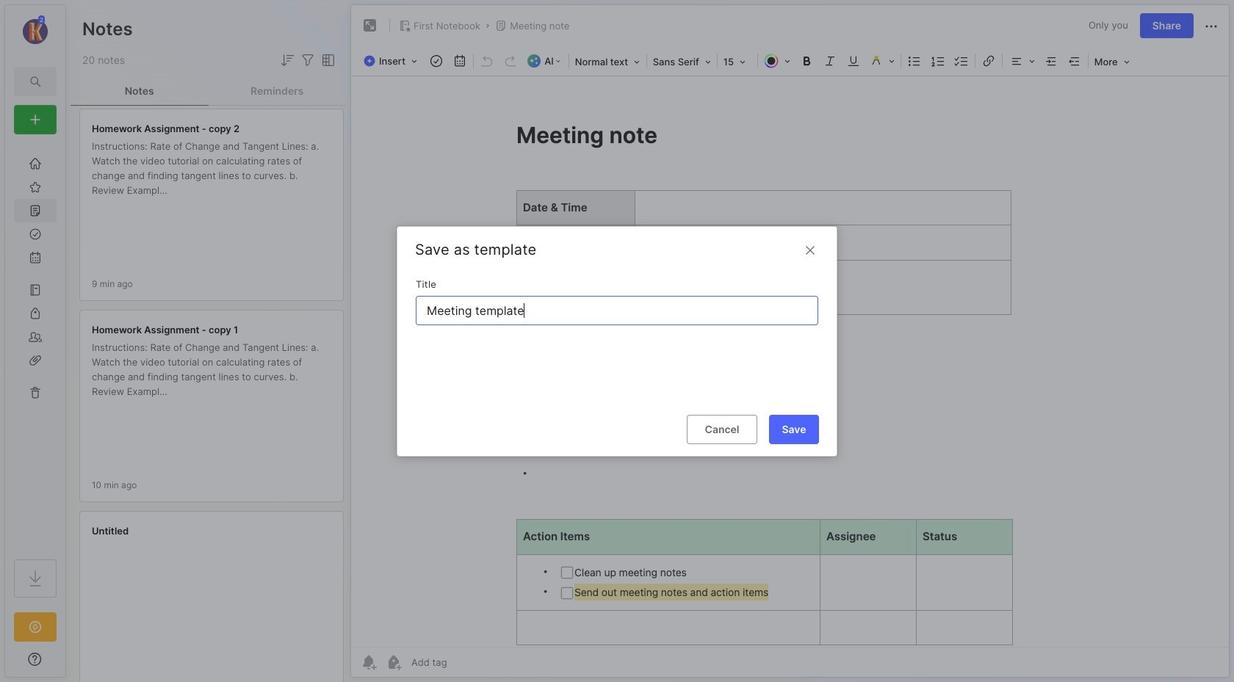 Task type: locate. For each thing, give the bounding box(es) containing it.
add a reminder image
[[360, 654, 378, 672]]

highlight image
[[866, 51, 899, 71]]

tab list
[[71, 76, 346, 106]]

note window element
[[351, 4, 1230, 678]]

outdent image
[[1065, 51, 1085, 71]]

add tag image
[[385, 654, 403, 672]]

checklist image
[[952, 51, 972, 71]]

None text field
[[426, 296, 812, 324]]

insert image
[[360, 51, 425, 71]]

indent image
[[1041, 51, 1062, 71]]

tree
[[5, 143, 65, 547]]



Task type: vqa. For each thing, say whether or not it's contained in the screenshot.
the Highlight field
no



Task type: describe. For each thing, give the bounding box(es) containing it.
task image
[[426, 51, 447, 71]]

calendar event image
[[450, 51, 470, 71]]

heading level image
[[571, 51, 645, 71]]

close image
[[802, 241, 819, 259]]

font size image
[[719, 51, 756, 71]]

numbered list image
[[928, 51, 949, 71]]

font family image
[[649, 51, 716, 71]]

upgrade image
[[26, 619, 44, 636]]

edit search image
[[26, 73, 44, 90]]

underline image
[[843, 51, 864, 71]]

italic image
[[820, 51, 841, 71]]

expand note image
[[362, 17, 379, 35]]

tree inside the main element
[[5, 143, 65, 547]]

font color image
[[760, 51, 795, 71]]

more image
[[1090, 51, 1134, 71]]

bulleted list image
[[904, 51, 925, 71]]

Note Editor text field
[[351, 76, 1230, 647]]

insert link image
[[979, 51, 999, 71]]

home image
[[28, 157, 43, 171]]

main element
[[0, 0, 71, 683]]

bold image
[[796, 51, 817, 71]]

alignment image
[[1004, 51, 1040, 71]]



